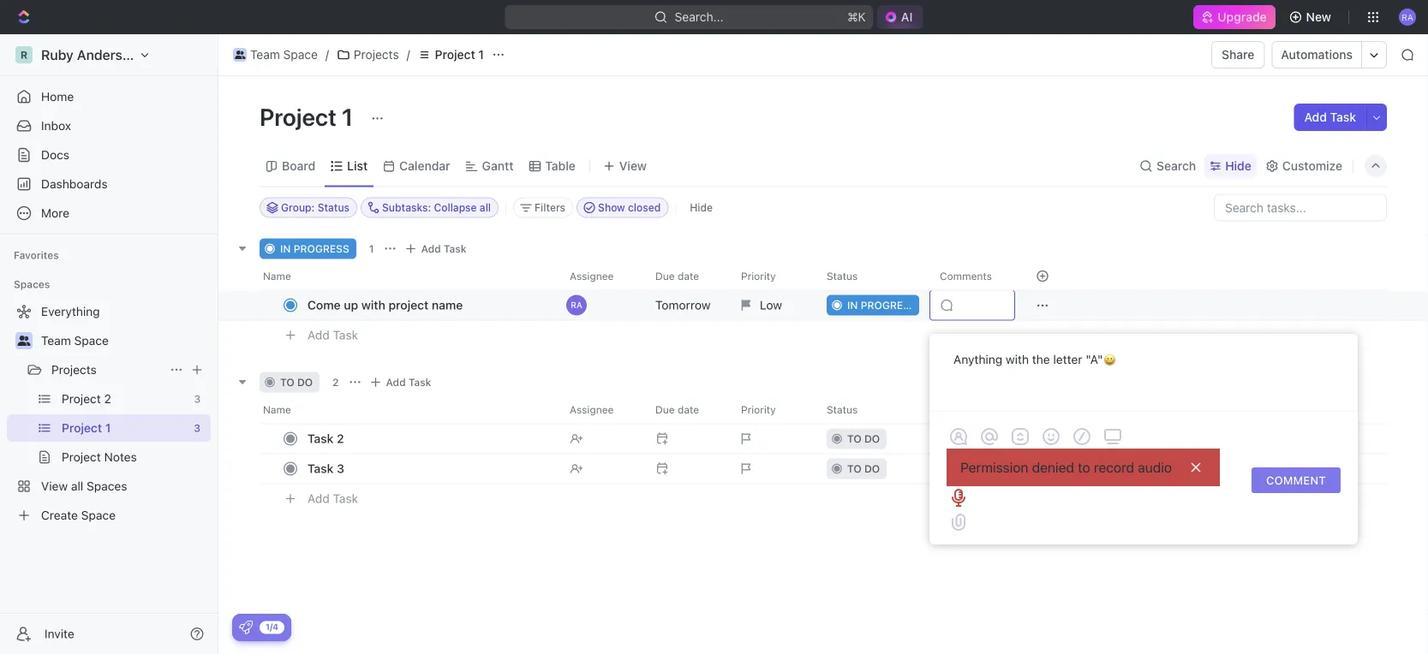 Task type: vqa. For each thing, say whether or not it's contained in the screenshot.
102 related to History 102
no



Task type: describe. For each thing, give the bounding box(es) containing it.
0 horizontal spatial project
[[260, 102, 337, 131]]

dashboards
[[41, 177, 108, 191]]

list
[[347, 159, 368, 173]]

board
[[282, 159, 316, 173]]

hide button
[[683, 198, 720, 218]]

spaces
[[14, 279, 50, 291]]

home link
[[7, 83, 211, 111]]

0 horizontal spatial to
[[280, 377, 295, 389]]

docs
[[41, 148, 69, 162]]

1 / from the left
[[326, 48, 329, 62]]

search button
[[1135, 154, 1202, 178]]

0 vertical spatial project
[[435, 48, 476, 62]]

gantt
[[482, 159, 514, 173]]

2 horizontal spatial 1
[[479, 48, 484, 62]]

team space inside sidebar navigation
[[41, 334, 109, 348]]

home
[[41, 90, 74, 104]]

do
[[297, 377, 313, 389]]

with inside anything with the letter "a" 😀
[[1006, 353, 1029, 367]]

add task button down ‎come at left top
[[300, 325, 365, 346]]

‎come up with project name link
[[303, 293, 556, 318]]

projects inside sidebar navigation
[[51, 363, 97, 377]]

add task down task 3
[[308, 492, 358, 506]]

share
[[1222, 48, 1255, 62]]

calendar
[[400, 159, 451, 173]]

add up ‎task 2 link
[[386, 377, 406, 389]]

docs link
[[7, 141, 211, 169]]

add task button up ‎task 2 link
[[366, 372, 438, 393]]

task 3
[[308, 462, 344, 476]]

add task down ‎come at left top
[[308, 328, 358, 343]]

add down task 3
[[308, 492, 330, 506]]

1 horizontal spatial space
[[283, 48, 318, 62]]

anything with the letter "a" 😀
[[954, 353, 1116, 368]]

in
[[280, 243, 291, 255]]

"a"
[[1086, 353, 1104, 367]]

audio
[[1138, 460, 1173, 476]]

to do
[[280, 377, 313, 389]]

inbox link
[[7, 112, 211, 140]]

2 / from the left
[[407, 48, 410, 62]]

customize button
[[1261, 154, 1348, 178]]

1 vertical spatial team space link
[[41, 327, 207, 355]]

favorites
[[14, 249, 59, 261]]

hide inside hide dropdown button
[[1226, 159, 1252, 173]]

‎task 2 link
[[303, 427, 556, 452]]

add task up ‎task 2 link
[[386, 377, 432, 389]]

space inside sidebar navigation
[[74, 334, 109, 348]]

1 vertical spatial 1
[[342, 102, 353, 131]]

‎come up with project name
[[308, 298, 463, 312]]

up
[[344, 298, 358, 312]]

new button
[[1283, 3, 1342, 31]]

new
[[1307, 10, 1332, 24]]

comment button
[[1252, 468, 1341, 494]]



Task type: locate. For each thing, give the bounding box(es) containing it.
task down up
[[333, 328, 358, 343]]

1 vertical spatial team space
[[41, 334, 109, 348]]

progress
[[294, 243, 350, 255]]

0 horizontal spatial space
[[74, 334, 109, 348]]

calendar link
[[396, 154, 451, 178]]

to inside alert
[[1078, 460, 1091, 476]]

0 horizontal spatial 1
[[342, 102, 353, 131]]

task up name
[[444, 243, 467, 255]]

1 vertical spatial hide
[[690, 202, 713, 214]]

1 horizontal spatial team space link
[[229, 45, 322, 65]]

1 horizontal spatial hide
[[1226, 159, 1252, 173]]

add up ‎come up with project name link
[[421, 243, 441, 255]]

add down ‎come at left top
[[308, 328, 330, 343]]

1 vertical spatial 2
[[337, 432, 344, 446]]

gantt link
[[479, 154, 514, 178]]

1 horizontal spatial to
[[1078, 460, 1091, 476]]

customize
[[1283, 159, 1343, 173]]

tree
[[7, 298, 211, 530]]

1 vertical spatial project
[[260, 102, 337, 131]]

2 right do
[[333, 377, 339, 389]]

1 vertical spatial space
[[74, 334, 109, 348]]

1 horizontal spatial project 1
[[435, 48, 484, 62]]

‎task 2
[[308, 432, 344, 446]]

⌘k
[[848, 10, 866, 24]]

team right user group image
[[41, 334, 71, 348]]

2
[[333, 377, 339, 389], [337, 432, 344, 446]]

2 vertical spatial 1
[[369, 243, 374, 255]]

space right user group icon
[[283, 48, 318, 62]]

user group image
[[235, 51, 245, 59]]

task
[[1331, 110, 1357, 124], [444, 243, 467, 255], [333, 328, 358, 343], [409, 377, 432, 389], [308, 462, 334, 476], [333, 492, 358, 506]]

1 vertical spatial projects
[[51, 363, 97, 377]]

1 horizontal spatial team
[[250, 48, 280, 62]]

team space
[[250, 48, 318, 62], [41, 334, 109, 348]]

0 vertical spatial hide
[[1226, 159, 1252, 173]]

/
[[326, 48, 329, 62], [407, 48, 410, 62]]

0 vertical spatial team
[[250, 48, 280, 62]]

0 horizontal spatial projects link
[[51, 357, 163, 384]]

😀
[[1104, 354, 1116, 368]]

team
[[250, 48, 280, 62], [41, 334, 71, 348]]

task up ‎task 2 link
[[409, 377, 432, 389]]

record
[[1094, 460, 1135, 476]]

user group image
[[18, 336, 30, 346]]

add task up customize
[[1305, 110, 1357, 124]]

permission denied to record audio
[[961, 460, 1173, 476]]

1 vertical spatial projects link
[[51, 357, 163, 384]]

tree inside sidebar navigation
[[7, 298, 211, 530]]

0 vertical spatial 1
[[479, 48, 484, 62]]

with
[[362, 298, 386, 312], [1006, 353, 1029, 367]]

2 right '‎task'
[[337, 432, 344, 446]]

to left do
[[280, 377, 295, 389]]

tree containing team space
[[7, 298, 211, 530]]

team inside sidebar navigation
[[41, 334, 71, 348]]

add task up name
[[421, 243, 467, 255]]

project 1 link
[[414, 45, 489, 65]]

0 vertical spatial projects
[[354, 48, 399, 62]]

1 vertical spatial project 1
[[260, 102, 359, 131]]

0 vertical spatial team space
[[250, 48, 318, 62]]

0 vertical spatial with
[[362, 298, 386, 312]]

denied
[[1032, 460, 1075, 476]]

comment
[[1267, 474, 1327, 487]]

inbox
[[41, 119, 71, 133]]

hide inside hide button
[[690, 202, 713, 214]]

team right user group icon
[[250, 48, 280, 62]]

0 horizontal spatial hide
[[690, 202, 713, 214]]

3
[[337, 462, 344, 476]]

1
[[479, 48, 484, 62], [342, 102, 353, 131], [369, 243, 374, 255]]

1 vertical spatial with
[[1006, 353, 1029, 367]]

automations
[[1282, 48, 1353, 62]]

‎task
[[308, 432, 334, 446]]

permission
[[961, 460, 1029, 476]]

0 horizontal spatial projects
[[51, 363, 97, 377]]

0 horizontal spatial project 1
[[260, 102, 359, 131]]

1 horizontal spatial 1
[[369, 243, 374, 255]]

onboarding checklist button image
[[239, 621, 253, 635]]

0 horizontal spatial team
[[41, 334, 71, 348]]

project
[[435, 48, 476, 62], [260, 102, 337, 131]]

with right up
[[362, 298, 386, 312]]

1 horizontal spatial projects
[[354, 48, 399, 62]]

upgrade link
[[1194, 5, 1276, 29]]

add task button down task 3
[[300, 489, 365, 510]]

1/4
[[266, 623, 279, 633]]

projects
[[354, 48, 399, 62], [51, 363, 97, 377]]

team space right user group icon
[[250, 48, 318, 62]]

Search tasks... text field
[[1215, 195, 1387, 221]]

favorites button
[[7, 245, 66, 266]]

automations button
[[1273, 42, 1362, 68]]

add task
[[1305, 110, 1357, 124], [421, 243, 467, 255], [308, 328, 358, 343], [386, 377, 432, 389], [308, 492, 358, 506]]

table link
[[542, 154, 576, 178]]

to
[[280, 377, 295, 389], [1078, 460, 1091, 476]]

0 vertical spatial team space link
[[229, 45, 322, 65]]

table
[[545, 159, 576, 173]]

0 vertical spatial space
[[283, 48, 318, 62]]

0 vertical spatial project 1
[[435, 48, 484, 62]]

task down 3
[[333, 492, 358, 506]]

onboarding checklist button element
[[239, 621, 253, 635]]

space
[[283, 48, 318, 62], [74, 334, 109, 348]]

in progress
[[280, 243, 350, 255]]

task up customize
[[1331, 110, 1357, 124]]

search...
[[675, 10, 724, 24]]

‎come
[[308, 298, 341, 312]]

projects link
[[332, 45, 403, 65], [51, 357, 163, 384]]

project
[[389, 298, 429, 312]]

0 horizontal spatial team space
[[41, 334, 109, 348]]

hide button
[[1205, 154, 1257, 178]]

search
[[1157, 159, 1197, 173]]

1 horizontal spatial with
[[1006, 353, 1029, 367]]

name
[[432, 298, 463, 312]]

1 horizontal spatial project
[[435, 48, 476, 62]]

project 1
[[435, 48, 484, 62], [260, 102, 359, 131]]

share button
[[1212, 41, 1265, 69]]

add task button up ‎come up with project name link
[[401, 239, 474, 259]]

0 horizontal spatial team space link
[[41, 327, 207, 355]]

board link
[[279, 154, 316, 178]]

dashboards link
[[7, 171, 211, 198]]

0 horizontal spatial with
[[362, 298, 386, 312]]

0 vertical spatial 2
[[333, 377, 339, 389]]

1 vertical spatial to
[[1078, 460, 1091, 476]]

1 horizontal spatial /
[[407, 48, 410, 62]]

hide
[[1226, 159, 1252, 173], [690, 202, 713, 214]]

team space link
[[229, 45, 322, 65], [41, 327, 207, 355]]

1 vertical spatial team
[[41, 334, 71, 348]]

add up customize
[[1305, 110, 1328, 124]]

add task button up customize
[[1295, 104, 1367, 131]]

1 horizontal spatial projects link
[[332, 45, 403, 65]]

team space right user group image
[[41, 334, 109, 348]]

permission denied to record audio alert
[[947, 449, 1221, 487]]

anything
[[954, 353, 1003, 367]]

task left 3
[[308, 462, 334, 476]]

list link
[[344, 154, 368, 178]]

0 vertical spatial projects link
[[332, 45, 403, 65]]

0 vertical spatial to
[[280, 377, 295, 389]]

with left the
[[1006, 353, 1029, 367]]

add
[[1305, 110, 1328, 124], [421, 243, 441, 255], [308, 328, 330, 343], [386, 377, 406, 389], [308, 492, 330, 506]]

add task button
[[1295, 104, 1367, 131], [401, 239, 474, 259], [300, 325, 365, 346], [366, 372, 438, 393], [300, 489, 365, 510]]

space right user group image
[[74, 334, 109, 348]]

sidebar navigation
[[0, 34, 219, 655]]

0 horizontal spatial /
[[326, 48, 329, 62]]

the
[[1033, 353, 1051, 367]]

upgrade
[[1218, 10, 1267, 24]]

invite
[[45, 627, 74, 642]]

to left record at right bottom
[[1078, 460, 1091, 476]]

1 horizontal spatial team space
[[250, 48, 318, 62]]

task 3 link
[[303, 457, 556, 482]]

letter
[[1054, 353, 1083, 367]]



